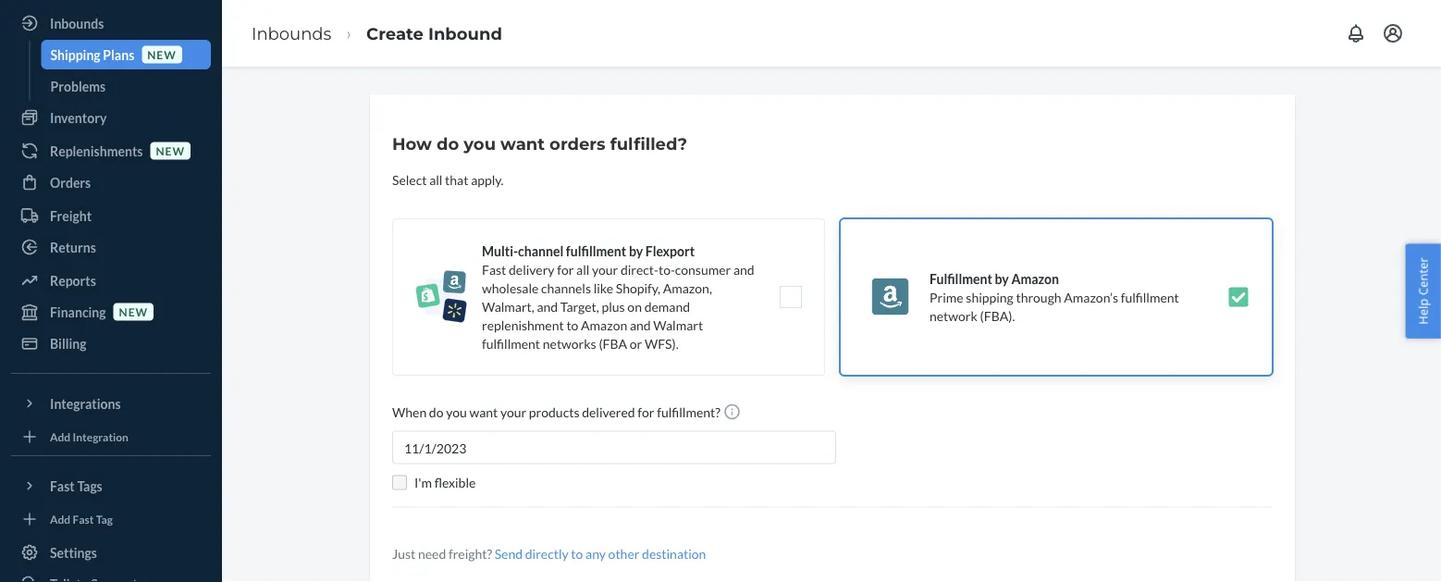 Task type: describe. For each thing, give the bounding box(es) containing it.
0 vertical spatial fulfillment
[[566, 243, 627, 259]]

by inside "fulfillment by amazon prime shipping through amazon's fulfillment network (fba)."
[[995, 271, 1009, 286]]

amazon inside "fulfillment by amazon prime shipping through amazon's fulfillment network (fba)."
[[1012, 271, 1060, 286]]

replenishments
[[50, 143, 143, 159]]

integrations
[[50, 396, 121, 411]]

fast tags
[[50, 478, 102, 494]]

inbound
[[428, 23, 502, 43]]

fulfilled?
[[610, 133, 688, 154]]

settings
[[50, 545, 97, 560]]

1 horizontal spatial inbounds link
[[252, 23, 332, 43]]

your inside multi-channel fulfillment by flexport fast delivery for all your direct-to-consumer and wholesale channels like shopify, amazon, walmart, and target, plus on demand replenishment to amazon and walmart fulfillment networks (fba or wfs).
[[592, 261, 618, 277]]

center
[[1415, 257, 1432, 295]]

to-
[[659, 261, 675, 277]]

freight
[[50, 208, 92, 223]]

i'm flexible
[[415, 475, 476, 490]]

wholesale
[[482, 280, 539, 296]]

2 vertical spatial fulfillment
[[482, 335, 540, 351]]

all inside multi-channel fulfillment by flexport fast delivery for all your direct-to-consumer and wholesale channels like shopify, amazon, walmart, and target, plus on demand replenishment to amazon and walmart fulfillment networks (fba or wfs).
[[577, 261, 590, 277]]

network
[[930, 308, 978, 323]]

select all that apply.
[[392, 172, 504, 187]]

walmart,
[[482, 298, 535, 314]]

fast inside 'dropdown button'
[[50, 478, 75, 494]]

shipping plans
[[50, 47, 134, 62]]

reports
[[50, 273, 96, 288]]

add integration link
[[11, 426, 211, 448]]

fast inside multi-channel fulfillment by flexport fast delivery for all your direct-to-consumer and wholesale channels like shopify, amazon, walmart, and target, plus on demand replenishment to amazon and walmart fulfillment networks (fba or wfs).
[[482, 261, 506, 277]]

walmart
[[654, 317, 703, 333]]

want for your
[[470, 404, 498, 420]]

how
[[392, 133, 432, 154]]

you for how
[[464, 133, 496, 154]]

add integration
[[50, 430, 129, 443]]

networks
[[543, 335, 597, 351]]

fulfillment inside "fulfillment by amazon prime shipping through amazon's fulfillment network (fba)."
[[1121, 289, 1180, 305]]

orders
[[50, 174, 91, 190]]

help
[[1415, 298, 1432, 325]]

fulfillment
[[930, 271, 993, 286]]

financing
[[50, 304, 106, 320]]

2 vertical spatial and
[[630, 317, 651, 333]]

1 vertical spatial your
[[501, 404, 527, 420]]

open account menu image
[[1382, 22, 1405, 44]]

create
[[366, 23, 424, 43]]

apply.
[[471, 172, 504, 187]]

inbounds inside breadcrumbs navigation
[[252, 23, 332, 43]]

0 horizontal spatial inbounds link
[[11, 8, 211, 38]]

just
[[392, 546, 416, 562]]

through
[[1016, 289, 1062, 305]]

other
[[609, 546, 640, 562]]

direct-
[[621, 261, 659, 277]]

amazon's
[[1064, 289, 1119, 305]]

new for replenishments
[[156, 144, 185, 157]]

do for when
[[429, 404, 444, 420]]

send directly to any other destination button
[[495, 545, 706, 563]]

integration
[[73, 430, 129, 443]]

plus
[[602, 298, 625, 314]]

on
[[628, 298, 642, 314]]

flexible
[[435, 475, 476, 490]]

do for how
[[437, 133, 459, 154]]

create inbound
[[366, 23, 502, 43]]

add fast tag link
[[11, 508, 211, 530]]

problems
[[50, 78, 106, 94]]

directly
[[525, 546, 569, 562]]

2 vertical spatial fast
[[73, 512, 94, 526]]

or
[[630, 335, 642, 351]]

(fba).
[[980, 308, 1015, 323]]

plans
[[103, 47, 134, 62]]

channels
[[541, 280, 591, 296]]

you for when
[[446, 404, 467, 420]]

when do you want your products delivered for fulfillment?
[[392, 404, 723, 420]]

new for financing
[[119, 305, 148, 318]]

inventory link
[[11, 103, 211, 132]]

integrations button
[[11, 389, 211, 418]]

add for add fast tag
[[50, 512, 71, 526]]

to inside multi-channel fulfillment by flexport fast delivery for all your direct-to-consumer and wholesale channels like shopify, amazon, walmart, and target, plus on demand replenishment to amazon and walmart fulfillment networks (fba or wfs).
[[567, 317, 579, 333]]

returns link
[[11, 232, 211, 262]]

how do you want orders fulfilled?
[[392, 133, 688, 154]]

multi-channel fulfillment by flexport fast delivery for all your direct-to-consumer and wholesale channels like shopify, amazon, walmart, and target, plus on demand replenishment to amazon and walmart fulfillment networks (fba or wfs).
[[482, 243, 755, 351]]

help center
[[1415, 257, 1432, 325]]

shipping
[[966, 289, 1014, 305]]

orders link
[[11, 167, 211, 197]]

amazon inside multi-channel fulfillment by flexport fast delivery for all your direct-to-consumer and wholesale channels like shopify, amazon, walmart, and target, plus on demand replenishment to amazon and walmart fulfillment networks (fba or wfs).
[[581, 317, 628, 333]]

new for shipping plans
[[147, 48, 177, 61]]

destination
[[642, 546, 706, 562]]



Task type: locate. For each thing, give the bounding box(es) containing it.
all up channels
[[577, 261, 590, 277]]

delivery
[[509, 261, 555, 277]]

any
[[586, 546, 606, 562]]

0 vertical spatial for
[[557, 261, 574, 277]]

shopify,
[[616, 280, 661, 296]]

target,
[[561, 298, 599, 314]]

fast
[[482, 261, 506, 277], [50, 478, 75, 494], [73, 512, 94, 526]]

freight link
[[11, 201, 211, 230]]

add left integration on the bottom left of page
[[50, 430, 71, 443]]

returns
[[50, 239, 96, 255]]

new down reports link
[[119, 305, 148, 318]]

create inbound link
[[366, 23, 502, 43]]

fast left tags
[[50, 478, 75, 494]]

orders
[[550, 133, 606, 154]]

0 vertical spatial to
[[567, 317, 579, 333]]

channel
[[518, 243, 564, 259]]

want up apply.
[[501, 133, 545, 154]]

fulfillment
[[566, 243, 627, 259], [1121, 289, 1180, 305], [482, 335, 540, 351]]

1 vertical spatial fast
[[50, 478, 75, 494]]

1 horizontal spatial for
[[638, 404, 655, 420]]

you up 11/1/2023
[[446, 404, 467, 420]]

0 horizontal spatial your
[[501, 404, 527, 420]]

demand
[[645, 298, 690, 314]]

open notifications image
[[1345, 22, 1368, 44]]

0 horizontal spatial by
[[629, 243, 643, 259]]

0 horizontal spatial fulfillment
[[482, 335, 540, 351]]

2 add from the top
[[50, 512, 71, 526]]

shipping
[[50, 47, 100, 62]]

amazon up (fba
[[581, 317, 628, 333]]

1 vertical spatial fulfillment
[[1121, 289, 1180, 305]]

fulfillment by amazon prime shipping through amazon's fulfillment network (fba).
[[930, 271, 1180, 323]]

to left "any" on the left bottom
[[571, 546, 583, 562]]

send
[[495, 546, 523, 562]]

2 horizontal spatial fulfillment
[[1121, 289, 1180, 305]]

problems link
[[41, 71, 211, 101]]

0 vertical spatial do
[[437, 133, 459, 154]]

1 horizontal spatial fulfillment
[[566, 243, 627, 259]]

consumer
[[675, 261, 731, 277]]

flexport
[[646, 243, 695, 259]]

your
[[592, 261, 618, 277], [501, 404, 527, 420]]

select
[[392, 172, 427, 187]]

for
[[557, 261, 574, 277], [638, 404, 655, 420]]

for right delivered
[[638, 404, 655, 420]]

1 vertical spatial do
[[429, 404, 444, 420]]

by
[[629, 243, 643, 259], [995, 271, 1009, 286]]

1 add from the top
[[50, 430, 71, 443]]

new
[[147, 48, 177, 61], [156, 144, 185, 157], [119, 305, 148, 318]]

tag
[[96, 512, 113, 526]]

all
[[429, 172, 443, 187], [577, 261, 590, 277]]

amazon
[[1012, 271, 1060, 286], [581, 317, 628, 333]]

want
[[501, 133, 545, 154], [470, 404, 498, 420]]

0 horizontal spatial want
[[470, 404, 498, 420]]

breadcrumbs navigation
[[237, 6, 517, 60]]

need
[[418, 546, 446, 562]]

1 vertical spatial new
[[156, 144, 185, 157]]

0 horizontal spatial amazon
[[581, 317, 628, 333]]

1 horizontal spatial all
[[577, 261, 590, 277]]

multi-
[[482, 243, 518, 259]]

for for delivery
[[557, 261, 574, 277]]

1 horizontal spatial want
[[501, 133, 545, 154]]

amazon up through
[[1012, 271, 1060, 286]]

0 horizontal spatial inbounds
[[50, 15, 104, 31]]

billing
[[50, 335, 87, 351]]

0 vertical spatial add
[[50, 430, 71, 443]]

by up shipping
[[995, 271, 1009, 286]]

inventory
[[50, 110, 107, 125]]

freight?
[[449, 546, 492, 562]]

for up channels
[[557, 261, 574, 277]]

help center button
[[1406, 244, 1442, 339]]

1 vertical spatial all
[[577, 261, 590, 277]]

for for delivered
[[638, 404, 655, 420]]

wfs).
[[645, 335, 679, 351]]

settings link
[[11, 538, 211, 567]]

1 vertical spatial by
[[995, 271, 1009, 286]]

None checkbox
[[392, 475, 407, 490]]

inbounds link
[[11, 8, 211, 38], [252, 23, 332, 43]]

and down channels
[[537, 298, 558, 314]]

just need freight? send directly to any other destination
[[392, 546, 706, 562]]

0 vertical spatial want
[[501, 133, 545, 154]]

1 horizontal spatial your
[[592, 261, 618, 277]]

prime
[[930, 289, 964, 305]]

your left products
[[501, 404, 527, 420]]

fulfillment right 'amazon's'
[[1121, 289, 1180, 305]]

11/1/2023
[[404, 440, 467, 456]]

1 horizontal spatial and
[[630, 317, 651, 333]]

add fast tag
[[50, 512, 113, 526]]

0 vertical spatial new
[[147, 48, 177, 61]]

reports link
[[11, 266, 211, 295]]

do
[[437, 133, 459, 154], [429, 404, 444, 420]]

by inside multi-channel fulfillment by flexport fast delivery for all your direct-to-consumer and wholesale channels like shopify, amazon, walmart, and target, plus on demand replenishment to amazon and walmart fulfillment networks (fba or wfs).
[[629, 243, 643, 259]]

0 vertical spatial all
[[429, 172, 443, 187]]

your up like
[[592, 261, 618, 277]]

want left products
[[470, 404, 498, 420]]

1 vertical spatial to
[[571, 546, 583, 562]]

fulfillment?
[[657, 404, 721, 420]]

0 vertical spatial and
[[734, 261, 755, 277]]

do right how
[[437, 133, 459, 154]]

billing link
[[11, 329, 211, 358]]

tags
[[77, 478, 102, 494]]

2 vertical spatial new
[[119, 305, 148, 318]]

delivered
[[582, 404, 635, 420]]

add
[[50, 430, 71, 443], [50, 512, 71, 526]]

1 vertical spatial add
[[50, 512, 71, 526]]

1 vertical spatial for
[[638, 404, 655, 420]]

0 horizontal spatial all
[[429, 172, 443, 187]]

amazon,
[[663, 280, 712, 296]]

do right when
[[429, 404, 444, 420]]

0 horizontal spatial and
[[537, 298, 558, 314]]

and up or
[[630, 317, 651, 333]]

1 vertical spatial you
[[446, 404, 467, 420]]

0 vertical spatial fast
[[482, 261, 506, 277]]

to
[[567, 317, 579, 333], [571, 546, 583, 562]]

2 horizontal spatial and
[[734, 261, 755, 277]]

products
[[529, 404, 580, 420]]

add for add integration
[[50, 430, 71, 443]]

1 horizontal spatial by
[[995, 271, 1009, 286]]

fast tags button
[[11, 471, 211, 501]]

check square image
[[1228, 286, 1250, 308]]

0 vertical spatial you
[[464, 133, 496, 154]]

new right plans
[[147, 48, 177, 61]]

0 horizontal spatial for
[[557, 261, 574, 277]]

want for orders
[[501, 133, 545, 154]]

like
[[594, 280, 614, 296]]

replenishment
[[482, 317, 564, 333]]

fulfillment down replenishment
[[482, 335, 540, 351]]

for inside multi-channel fulfillment by flexport fast delivery for all your direct-to-consumer and wholesale channels like shopify, amazon, walmart, and target, plus on demand replenishment to amazon and walmart fulfillment networks (fba or wfs).
[[557, 261, 574, 277]]

fast left tag
[[73, 512, 94, 526]]

1 vertical spatial and
[[537, 298, 558, 314]]

inbounds
[[50, 15, 104, 31], [252, 23, 332, 43]]

all left that
[[429, 172, 443, 187]]

new up orders link in the left top of the page
[[156, 144, 185, 157]]

0 vertical spatial amazon
[[1012, 271, 1060, 286]]

0 vertical spatial your
[[592, 261, 618, 277]]

1 vertical spatial want
[[470, 404, 498, 420]]

add up settings
[[50, 512, 71, 526]]

when
[[392, 404, 427, 420]]

0 vertical spatial by
[[629, 243, 643, 259]]

that
[[445, 172, 469, 187]]

1 horizontal spatial amazon
[[1012, 271, 1060, 286]]

fast down multi-
[[482, 261, 506, 277]]

(fba
[[599, 335, 627, 351]]

1 vertical spatial amazon
[[581, 317, 628, 333]]

and right 'consumer'
[[734, 261, 755, 277]]

by up direct-
[[629, 243, 643, 259]]

to up 'networks'
[[567, 317, 579, 333]]

1 horizontal spatial inbounds
[[252, 23, 332, 43]]

fulfillment up like
[[566, 243, 627, 259]]

i'm
[[415, 475, 432, 490]]

you up apply.
[[464, 133, 496, 154]]

and
[[734, 261, 755, 277], [537, 298, 558, 314], [630, 317, 651, 333]]



Task type: vqa. For each thing, say whether or not it's contained in the screenshot.
demand
yes



